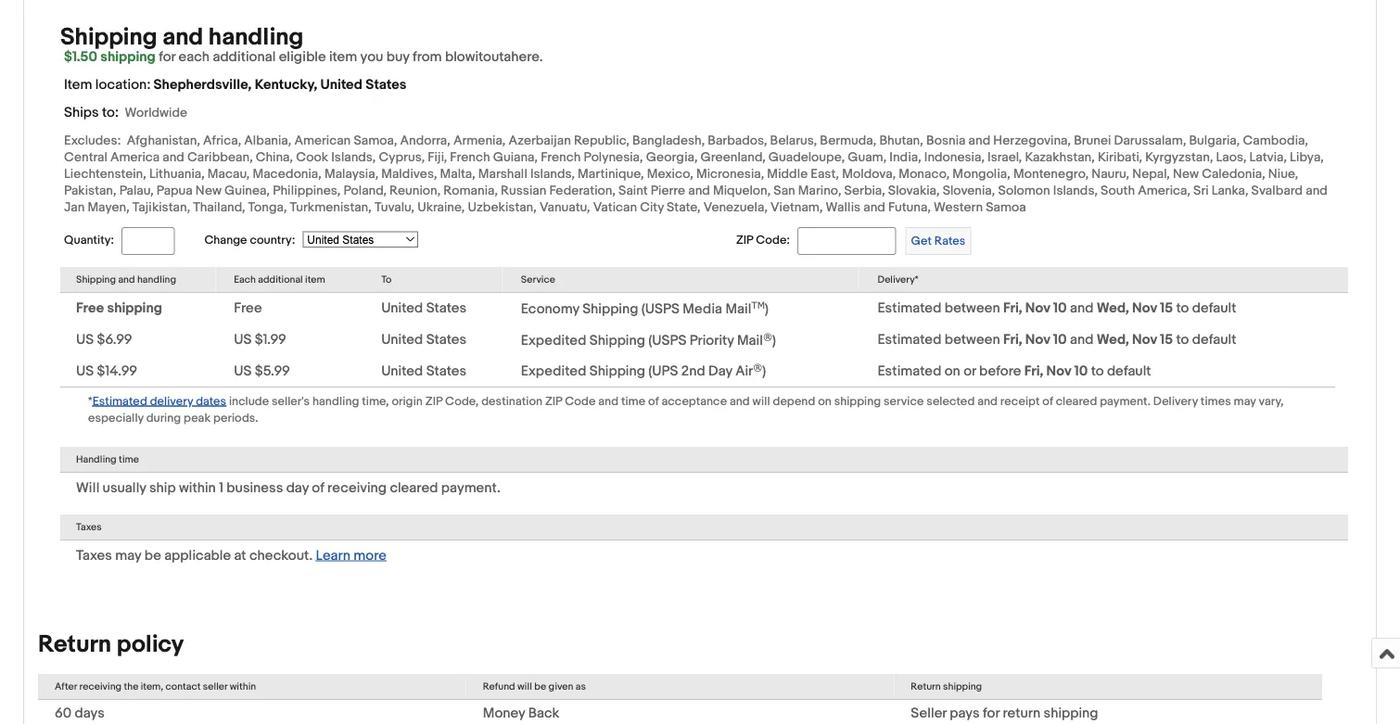 Task type: describe. For each thing, give the bounding box(es) containing it.
1 horizontal spatial of
[[648, 394, 659, 409]]

receipt
[[1000, 394, 1040, 409]]

state,
[[667, 200, 701, 215]]

usually
[[103, 480, 146, 496]]

return shipping
[[911, 681, 982, 693]]

Quantity: text field
[[121, 228, 175, 255]]

economy
[[521, 301, 579, 318]]

ZIP Code: text field
[[797, 228, 896, 255]]

mail for expedited shipping (usps priority mail
[[737, 333, 763, 349]]

seller's
[[272, 394, 310, 409]]

martinique,
[[578, 166, 644, 182]]

free for free
[[234, 301, 262, 317]]

united for us $1.99
[[381, 332, 423, 349]]

) for economy shipping (usps media mail
[[765, 301, 769, 318]]

afghanistan,
[[127, 133, 200, 149]]

dates
[[196, 394, 226, 409]]

shipping inside shipping and handling $1.50 shipping for each additional eligible item you buy from blowitoutahere.
[[100, 49, 156, 65]]

return policy
[[38, 630, 184, 659]]

malaysia,
[[324, 166, 378, 182]]

seller pays for return shipping
[[911, 705, 1098, 722]]

as
[[576, 681, 586, 693]]

will inside include seller's handling time, origin zip code, destination zip code and time of acceptance and will depend on shipping service selected and receipt of cleared payment. delivery times may vary, especially during peak periods.
[[753, 394, 770, 409]]

samoa,
[[354, 133, 397, 149]]

wed, for economy shipping (usps media mail
[[1097, 301, 1129, 317]]

federation,
[[549, 183, 616, 199]]

mexico,
[[647, 166, 693, 182]]

1
[[219, 480, 223, 496]]

default for expedited shipping (usps priority mail
[[1192, 332, 1236, 349]]

pakistan,
[[64, 183, 116, 199]]

will
[[76, 480, 99, 496]]

and inside shipping and handling $1.50 shipping for each additional eligible item you buy from blowitoutahere.
[[162, 23, 203, 52]]

barbados,
[[708, 133, 767, 149]]

india,
[[890, 150, 921, 165]]

) inside expedited shipping (ups 2nd day air ® )
[[762, 364, 766, 381]]

united states for economy shipping (usps media mail
[[381, 301, 466, 317]]

cook
[[296, 150, 328, 165]]

svalbard
[[1251, 183, 1303, 199]]

be for will
[[534, 681, 546, 693]]

delivery
[[1153, 394, 1198, 409]]

united states for expedited shipping (ups 2nd day air
[[381, 363, 466, 380]]

bhutan,
[[879, 133, 923, 149]]

item inside shipping and handling $1.50 shipping for each additional eligible item you buy from blowitoutahere.
[[329, 49, 357, 65]]

include seller's handling time, origin zip code, destination zip code and time of acceptance and will depend on shipping service selected and receipt of cleared payment. delivery times may vary, especially during peak periods.
[[88, 394, 1284, 425]]

shipping right return at the bottom right of the page
[[1044, 705, 1098, 722]]

azerbaijan
[[509, 133, 571, 149]]

$6.99
[[97, 332, 132, 349]]

after receiving the item, contact seller within
[[55, 681, 256, 693]]

middle
[[767, 166, 808, 182]]

1 horizontal spatial zip
[[545, 394, 562, 409]]

turkmenistan,
[[290, 200, 372, 215]]

thailand,
[[193, 200, 245, 215]]

0 horizontal spatial islands,
[[331, 150, 376, 165]]

vatican
[[593, 200, 637, 215]]

service
[[521, 274, 555, 286]]

cambodia,
[[1243, 133, 1308, 149]]

poland,
[[343, 183, 387, 199]]

saint
[[618, 183, 648, 199]]

philippines,
[[273, 183, 341, 199]]

1 vertical spatial time
[[119, 454, 139, 466]]

moldova,
[[842, 166, 896, 182]]

1 vertical spatial cleared
[[390, 480, 438, 496]]

to for expedited shipping (usps priority mail
[[1176, 332, 1189, 349]]

liechtenstein,
[[64, 166, 146, 182]]

bosnia
[[926, 133, 966, 149]]

latvia,
[[1249, 150, 1287, 165]]

marshall
[[478, 166, 527, 182]]

darussalam,
[[1114, 133, 1186, 149]]

estimated on or before fri, nov 10 to default
[[878, 363, 1151, 380]]

mongolia,
[[953, 166, 1010, 182]]

1 vertical spatial may
[[115, 547, 141, 564]]

after
[[55, 681, 77, 693]]

2 horizontal spatial of
[[1042, 394, 1053, 409]]

excludes:
[[64, 133, 121, 149]]

service
[[884, 394, 924, 409]]

kiribati,
[[1098, 150, 1142, 165]]

the
[[124, 681, 139, 693]]

shipping inside include seller's handling time, origin zip code, destination zip code and time of acceptance and will depend on shipping service selected and receipt of cleared payment. delivery times may vary, especially during peak periods.
[[834, 394, 881, 409]]

item location: shepherdsville, kentucky, united states
[[64, 76, 407, 93]]

states for economy shipping (usps media mail
[[426, 301, 466, 317]]

quantity:
[[64, 234, 114, 248]]

from
[[413, 49, 442, 65]]

reunion,
[[389, 183, 441, 199]]

handling time
[[76, 454, 139, 466]]

® inside expedited shipping (usps priority mail ® )
[[763, 331, 772, 342]]

united for free
[[381, 301, 423, 317]]

2 horizontal spatial zip
[[736, 234, 753, 248]]

united states for expedited shipping (usps priority mail
[[381, 332, 466, 349]]

return for return policy
[[38, 630, 111, 659]]

united for us $5.99
[[381, 363, 423, 380]]

1 vertical spatial payment.
[[441, 480, 500, 496]]

israel,
[[988, 150, 1022, 165]]

cyprus,
[[379, 150, 425, 165]]

2 vertical spatial to
[[1091, 363, 1104, 380]]

each
[[179, 49, 210, 65]]

tonga,
[[248, 200, 287, 215]]

each additional item
[[234, 274, 325, 286]]

default for economy shipping (usps media mail
[[1192, 301, 1236, 317]]

expedited shipping (usps priority mail ® )
[[521, 331, 776, 349]]

location:
[[95, 76, 151, 93]]

additional inside shipping and handling $1.50 shipping for each additional eligible item you buy from blowitoutahere.
[[213, 49, 276, 65]]

expedited for expedited shipping (ups 2nd day air
[[521, 364, 586, 381]]

between for expedited shipping (usps priority mail
[[945, 332, 1000, 349]]

2 vertical spatial default
[[1107, 363, 1151, 380]]

1 vertical spatial for
[[983, 705, 1000, 722]]

on inside include seller's handling time, origin zip code, destination zip code and time of acceptance and will depend on shipping service selected and receipt of cleared payment. delivery times may vary, especially during peak periods.
[[818, 394, 832, 409]]

shipping for us $5.99
[[589, 364, 645, 381]]

may inside include seller's handling time, origin zip code, destination zip code and time of acceptance and will depend on shipping service selected and receipt of cleared payment. delivery times may vary, especially during peak periods.
[[1234, 394, 1256, 409]]

shipping for free
[[582, 301, 638, 318]]

depend
[[773, 394, 815, 409]]

tajikistan,
[[132, 200, 190, 215]]

0 horizontal spatial receiving
[[79, 681, 122, 693]]

papua
[[156, 183, 193, 199]]

) for expedited shipping (usps priority mail
[[772, 333, 776, 349]]

especially
[[88, 411, 143, 425]]

media
[[683, 301, 722, 318]]

american
[[294, 133, 351, 149]]

money back
[[483, 705, 559, 722]]

us for us $1.99
[[234, 332, 252, 349]]

romania,
[[444, 183, 498, 199]]

us $1.99
[[234, 332, 286, 349]]

guinea,
[[224, 183, 270, 199]]

jan
[[64, 200, 85, 215]]

1 vertical spatial within
[[230, 681, 256, 693]]

estimated between fri, nov 10 and wed, nov 15 to default for expedited shipping (usps priority mail
[[878, 332, 1236, 349]]

shipping inside shipping and handling $1.50 shipping for each additional eligible item you buy from blowitoutahere.
[[60, 23, 157, 52]]

day
[[708, 364, 732, 381]]

$5.99
[[255, 363, 290, 380]]

laos,
[[1216, 150, 1247, 165]]

10 for expedited shipping (usps priority mail
[[1053, 332, 1067, 349]]

2 french from the left
[[541, 150, 581, 165]]

expedited shipping (ups 2nd day air ® )
[[521, 362, 766, 381]]

$1.99
[[255, 332, 286, 349]]

1 vertical spatial will
[[517, 681, 532, 693]]

tm
[[751, 300, 765, 311]]



Task type: vqa. For each thing, say whether or not it's contained in the screenshot.
Candles & Home Fragrance Candle Holders & Accessories Candles Home Fragrance Fragrance
no



Task type: locate. For each thing, give the bounding box(es) containing it.
bangladesh,
[[632, 133, 705, 149]]

return up seller
[[911, 681, 941, 693]]

central
[[64, 150, 107, 165]]

0 vertical spatial receiving
[[327, 480, 387, 496]]

handling left time,
[[312, 394, 359, 409]]

states for expedited shipping (usps priority mail
[[426, 332, 466, 349]]

slovakia,
[[888, 183, 940, 199]]

within left 1
[[179, 480, 216, 496]]

(usps for media
[[641, 301, 680, 318]]

0 vertical spatial payment.
[[1100, 394, 1151, 409]]

2 wed, from the top
[[1097, 332, 1129, 349]]

2 taxes from the top
[[76, 547, 112, 564]]

1 vertical spatial item
[[305, 274, 325, 286]]

islands, up russian
[[530, 166, 575, 182]]

will right refund
[[517, 681, 532, 693]]

2 vertical spatial islands,
[[1053, 183, 1098, 199]]

new up thailand,
[[196, 183, 222, 199]]

mail inside economy shipping (usps media mail tm )
[[725, 301, 751, 318]]

kyrgyzstan,
[[1145, 150, 1213, 165]]

to for economy shipping (usps media mail
[[1176, 301, 1189, 317]]

between for economy shipping (usps media mail
[[945, 301, 1000, 317]]

1 horizontal spatial french
[[541, 150, 581, 165]]

60 days
[[55, 705, 105, 722]]

1 expedited from the top
[[521, 333, 586, 349]]

1 15 from the top
[[1160, 301, 1173, 317]]

payment. down code,
[[441, 480, 500, 496]]

return for return shipping
[[911, 681, 941, 693]]

1 horizontal spatial will
[[753, 394, 770, 409]]

1 vertical spatial new
[[196, 183, 222, 199]]

1 vertical spatial mail
[[737, 333, 763, 349]]

0 vertical spatial ®
[[763, 331, 772, 342]]

0 vertical spatial default
[[1192, 301, 1236, 317]]

1 horizontal spatial islands,
[[530, 166, 575, 182]]

shipping
[[60, 23, 157, 52], [76, 274, 116, 286], [582, 301, 638, 318], [589, 333, 645, 349], [589, 364, 645, 381]]

0 vertical spatial for
[[159, 49, 175, 65]]

0 horizontal spatial for
[[159, 49, 175, 65]]

3 united states from the top
[[381, 363, 466, 380]]

1 vertical spatial expedited
[[521, 364, 586, 381]]

2nd
[[681, 364, 705, 381]]

0 vertical spatial estimated between fri, nov 10 and wed, nov 15 to default
[[878, 301, 1236, 317]]

may down usually
[[115, 547, 141, 564]]

palau,
[[119, 183, 154, 199]]

us $6.99
[[76, 332, 132, 349]]

60
[[55, 705, 72, 722]]

or
[[964, 363, 976, 380]]

1 horizontal spatial free
[[234, 301, 262, 317]]

nepal,
[[1132, 166, 1170, 182]]

* estimated delivery dates
[[88, 394, 226, 409]]

0 vertical spatial cleared
[[1056, 394, 1097, 409]]

2 vertical spatial united states
[[381, 363, 466, 380]]

for left each
[[159, 49, 175, 65]]

priority
[[690, 333, 734, 349]]

estimated between fri, nov 10 and wed, nov 15 to default for economy shipping (usps media mail
[[878, 301, 1236, 317]]

shepherdsville,
[[153, 76, 252, 93]]

1 vertical spatial on
[[818, 394, 832, 409]]

handling for shipping and handling
[[137, 274, 176, 286]]

may
[[1234, 394, 1256, 409], [115, 547, 141, 564]]

2 free from the left
[[234, 301, 262, 317]]

mail for economy shipping (usps media mail
[[725, 301, 751, 318]]

0 vertical spatial islands,
[[331, 150, 376, 165]]

us left $6.99
[[76, 332, 94, 349]]

1 vertical spatial between
[[945, 332, 1000, 349]]

1 vertical spatial additional
[[258, 274, 303, 286]]

default
[[1192, 301, 1236, 317], [1192, 332, 1236, 349], [1107, 363, 1151, 380]]

us $5.99
[[234, 363, 290, 380]]

1 vertical spatial united states
[[381, 332, 466, 349]]

refund
[[483, 681, 515, 693]]

china,
[[256, 150, 293, 165]]

sri
[[1193, 183, 1209, 199]]

america,
[[1138, 183, 1191, 199]]

cleared right the receipt on the bottom of the page
[[1056, 394, 1097, 409]]

1 vertical spatial 15
[[1160, 332, 1173, 349]]

1 united states from the top
[[381, 301, 466, 317]]

0 horizontal spatial free
[[76, 301, 104, 317]]

item right each
[[305, 274, 325, 286]]

shipping down expedited shipping (usps priority mail ® )
[[589, 364, 645, 381]]

1 vertical spatial receiving
[[79, 681, 122, 693]]

expedited up code
[[521, 364, 586, 381]]

western
[[934, 200, 983, 215]]

us for us $14.99
[[76, 363, 94, 380]]

(usps up (ups on the bottom of page
[[648, 333, 687, 349]]

1 vertical spatial taxes
[[76, 547, 112, 564]]

®
[[763, 331, 772, 342], [753, 362, 762, 373]]

wed, for expedited shipping (usps priority mail
[[1097, 332, 1129, 349]]

0 vertical spatial taxes
[[76, 521, 102, 534]]

tuvalu,
[[374, 200, 414, 215]]

shipping up expedited shipping (usps priority mail ® )
[[582, 301, 638, 318]]

free for free shipping
[[76, 301, 104, 317]]

be left applicable
[[144, 547, 161, 564]]

1 between from the top
[[945, 301, 1000, 317]]

receiving up days
[[79, 681, 122, 693]]

handling up item location: shepherdsville, kentucky, united states
[[208, 23, 303, 52]]

within right seller
[[230, 681, 256, 693]]

handling for include seller's handling time, origin zip code, destination zip code and time of acceptance and will depend on shipping service selected and receipt of cleared payment. delivery times may vary, especially during peak periods.
[[312, 394, 359, 409]]

1 horizontal spatial time
[[621, 394, 645, 409]]

mail right media in the top of the page
[[725, 301, 751, 318]]

macedonia,
[[253, 166, 322, 182]]

0 vertical spatial return
[[38, 630, 111, 659]]

1 horizontal spatial be
[[534, 681, 546, 693]]

islands, down montenegro,
[[1053, 183, 1098, 199]]

cleared inside include seller's handling time, origin zip code, destination zip code and time of acceptance and will depend on shipping service selected and receipt of cleared payment. delivery times may vary, especially during peak periods.
[[1056, 394, 1097, 409]]

1 vertical spatial islands,
[[530, 166, 575, 182]]

0 horizontal spatial payment.
[[441, 480, 500, 496]]

for right pays
[[983, 705, 1000, 722]]

marino,
[[798, 183, 841, 199]]

0 vertical spatial fri,
[[1003, 301, 1022, 317]]

guam,
[[848, 150, 887, 165]]

1 free from the left
[[76, 301, 104, 317]]

shipping inside expedited shipping (ups 2nd day air ® )
[[589, 364, 645, 381]]

15 for economy shipping (usps media mail
[[1160, 301, 1173, 317]]

change
[[204, 233, 247, 247]]

shipping up pays
[[943, 681, 982, 693]]

shipping left service on the bottom of page
[[834, 394, 881, 409]]

free shipping
[[76, 301, 162, 317]]

0 vertical spatial (usps
[[641, 301, 680, 318]]

0 vertical spatial may
[[1234, 394, 1256, 409]]

times
[[1201, 394, 1231, 409]]

during
[[146, 411, 181, 425]]

of down (ups on the bottom of page
[[648, 394, 659, 409]]

selected
[[927, 394, 975, 409]]

0 vertical spatial mail
[[725, 301, 751, 318]]

expedited down economy
[[521, 333, 586, 349]]

1 horizontal spatial handling
[[208, 23, 303, 52]]

0 vertical spatial )
[[765, 301, 769, 318]]

shipping for us $1.99
[[589, 333, 645, 349]]

zip left code:
[[736, 234, 753, 248]]

armenia,
[[453, 133, 506, 149]]

) right air on the right bottom of page
[[762, 364, 766, 381]]

0 vertical spatial 10
[[1053, 301, 1067, 317]]

be for may
[[144, 547, 161, 564]]

(usps for priority
[[648, 333, 687, 349]]

(usps inside expedited shipping (usps priority mail ® )
[[648, 333, 687, 349]]

cleared down origin
[[390, 480, 438, 496]]

1 vertical spatial wed,
[[1097, 332, 1129, 349]]

® inside expedited shipping (ups 2nd day air ® )
[[753, 362, 762, 373]]

1 vertical spatial ®
[[753, 362, 762, 373]]

2 15 from the top
[[1160, 332, 1173, 349]]

zip
[[736, 234, 753, 248], [425, 394, 442, 409], [545, 394, 562, 409]]

fri,
[[1003, 301, 1022, 317], [1003, 332, 1022, 349], [1024, 363, 1043, 380]]

periods.
[[213, 411, 258, 425]]

economy shipping (usps media mail tm )
[[521, 300, 769, 318]]

1 horizontal spatial receiving
[[327, 480, 387, 496]]

zip right origin
[[425, 394, 442, 409]]

0 horizontal spatial zip
[[425, 394, 442, 409]]

french down the armenia,
[[450, 150, 490, 165]]

) right media in the top of the page
[[765, 301, 769, 318]]

belarus,
[[770, 133, 817, 149]]

1 vertical spatial be
[[534, 681, 546, 693]]

additional up item location: shepherdsville, kentucky, united states
[[213, 49, 276, 65]]

0 horizontal spatial handling
[[137, 274, 176, 286]]

handling inside include seller's handling time, origin zip code, destination zip code and time of acceptance and will depend on shipping service selected and receipt of cleared payment. delivery times may vary, especially during peak periods.
[[312, 394, 359, 409]]

afghanistan, africa, albania, american samoa, andorra, armenia, azerbaijan republic, bangladesh, barbados, belarus, bermuda, bhutan, bosnia and herzegovina, brunei darussalam, bulgaria, cambodia, central america and caribbean, china, cook islands, cyprus, fiji, french guiana, french polynesia, georgia, greenland, guadeloupe, guam, india, indonesia, israel, kazakhstan, kiribati, kyrgyzstan, laos, latvia, libya, liechtenstein, lithuania, macau, macedonia, malaysia, maldives, malta, marshall islands, martinique, mexico, micronesia, middle east, moldova, monaco, mongolia, montenegro, nauru, nepal, new caledonia, niue, pakistan, palau, papua new guinea, philippines, poland, reunion, romania, russian federation, saint pierre and miquelon, san marino, serbia, slovakia, slovenia, solomon islands, south america, sri lanka, svalbard and jan mayen, tajikistan, thailand, tonga, turkmenistan, tuvalu, ukraine, uzbekistan, vanuatu, vatican city state, venezuela, vietnam, wallis and futuna, western samoa
[[64, 133, 1328, 215]]

destination
[[481, 394, 542, 409]]

kentucky,
[[255, 76, 317, 93]]

) right priority
[[772, 333, 776, 349]]

islands,
[[331, 150, 376, 165], [530, 166, 575, 182], [1053, 183, 1098, 199]]

expedited
[[521, 333, 586, 349], [521, 364, 586, 381]]

be left given
[[534, 681, 546, 693]]

us left $5.99
[[234, 363, 252, 380]]

0 vertical spatial wed,
[[1097, 301, 1129, 317]]

1 vertical spatial estimated between fri, nov 10 and wed, nov 15 to default
[[878, 332, 1236, 349]]

0 vertical spatial be
[[144, 547, 161, 564]]

1 french from the left
[[450, 150, 490, 165]]

on right depend
[[818, 394, 832, 409]]

item left you
[[329, 49, 357, 65]]

(usps up expedited shipping (usps priority mail ® )
[[641, 301, 680, 318]]

0 horizontal spatial time
[[119, 454, 139, 466]]

worldwide
[[125, 105, 187, 121]]

1 vertical spatial handling
[[137, 274, 176, 286]]

item,
[[141, 681, 163, 693]]

of right the receipt on the bottom of the page
[[1042, 394, 1053, 409]]

blowitoutahere.
[[445, 49, 543, 65]]

) inside expedited shipping (usps priority mail ® )
[[772, 333, 776, 349]]

0 vertical spatial 15
[[1160, 301, 1173, 317]]

pays
[[950, 705, 980, 722]]

contact
[[166, 681, 201, 693]]

code:
[[756, 234, 790, 248]]

handling down "quantity:" text box
[[137, 274, 176, 286]]

0 horizontal spatial be
[[144, 547, 161, 564]]

mail up air on the right bottom of page
[[737, 333, 763, 349]]

of right "day" on the bottom
[[312, 480, 324, 496]]

albania,
[[244, 133, 291, 149]]

russian
[[501, 183, 546, 199]]

1 vertical spatial to
[[1176, 332, 1189, 349]]

1 horizontal spatial on
[[945, 363, 960, 380]]

(usps inside economy shipping (usps media mail tm )
[[641, 301, 680, 318]]

additional right each
[[258, 274, 303, 286]]

1 horizontal spatial item
[[329, 49, 357, 65]]

ships
[[64, 104, 99, 121]]

buy
[[386, 49, 409, 65]]

1 horizontal spatial payment.
[[1100, 394, 1151, 409]]

) inside economy shipping (usps media mail tm )
[[765, 301, 769, 318]]

0 vertical spatial on
[[945, 363, 960, 380]]

business
[[227, 480, 283, 496]]

0 horizontal spatial item
[[305, 274, 325, 286]]

expedited for expedited shipping (usps priority mail
[[521, 333, 586, 349]]

2 estimated between fri, nov 10 and wed, nov 15 to default from the top
[[878, 332, 1236, 349]]

country:
[[250, 233, 295, 247]]

guiana,
[[493, 150, 538, 165]]

® down tm
[[763, 331, 772, 342]]

0 horizontal spatial new
[[196, 183, 222, 199]]

on left 'or'
[[945, 363, 960, 380]]

back
[[528, 705, 559, 722]]

change country:
[[204, 233, 295, 247]]

brunei
[[1074, 133, 1111, 149]]

polynesia,
[[584, 150, 643, 165]]

0 horizontal spatial cleared
[[390, 480, 438, 496]]

taxes for taxes may be applicable at checkout. learn more
[[76, 547, 112, 564]]

time down expedited shipping (ups 2nd day air ® )
[[621, 394, 645, 409]]

2 united states from the top
[[381, 332, 466, 349]]

time up usually
[[119, 454, 139, 466]]

to
[[381, 274, 392, 286]]

us for us $6.99
[[76, 332, 94, 349]]

0 horizontal spatial may
[[115, 547, 141, 564]]

shipping and handling
[[76, 274, 176, 286]]

mail
[[725, 301, 751, 318], [737, 333, 763, 349]]

may left the vary, on the right bottom of the page
[[1234, 394, 1256, 409]]

mail inside expedited shipping (usps priority mail ® )
[[737, 333, 763, 349]]

seller
[[911, 705, 947, 722]]

payment. left delivery
[[1100, 394, 1151, 409]]

0 vertical spatial to
[[1176, 301, 1189, 317]]

payment. inside include seller's handling time, origin zip code, destination zip code and time of acceptance and will depend on shipping service selected and receipt of cleared payment. delivery times may vary, especially during peak periods.
[[1100, 394, 1151, 409]]

zip left code
[[545, 394, 562, 409]]

® right day
[[753, 362, 762, 373]]

french down azerbaijan
[[541, 150, 581, 165]]

(usps
[[641, 301, 680, 318], [648, 333, 687, 349]]

for inside shipping and handling $1.50 shipping for each additional eligible item you buy from blowitoutahere.
[[159, 49, 175, 65]]

1 wed, from the top
[[1097, 301, 1129, 317]]

1 vertical spatial 10
[[1053, 332, 1067, 349]]

us up *
[[76, 363, 94, 380]]

2 vertical spatial 10
[[1074, 363, 1088, 380]]

10 for economy shipping (usps media mail
[[1053, 301, 1067, 317]]

1 vertical spatial return
[[911, 681, 941, 693]]

0 horizontal spatial on
[[818, 394, 832, 409]]

venezuela,
[[703, 200, 768, 215]]

herzegovina,
[[993, 133, 1071, 149]]

monaco,
[[899, 166, 950, 182]]

2 between from the top
[[945, 332, 1000, 349]]

us for us $5.99
[[234, 363, 252, 380]]

handling inside shipping and handling $1.50 shipping for each additional eligible item you buy from blowitoutahere.
[[208, 23, 303, 52]]

time inside include seller's handling time, origin zip code, destination zip code and time of acceptance and will depend on shipping service selected and receipt of cleared payment. delivery times may vary, especially during peak periods.
[[621, 394, 645, 409]]

refund will be given as
[[483, 681, 586, 693]]

1 horizontal spatial within
[[230, 681, 256, 693]]

shipping down "shipping and handling"
[[107, 301, 162, 317]]

shipping up expedited shipping (ups 2nd day air ® )
[[589, 333, 645, 349]]

return up after
[[38, 630, 111, 659]]

shipping inside expedited shipping (usps priority mail ® )
[[589, 333, 645, 349]]

0 horizontal spatial will
[[517, 681, 532, 693]]

shipping inside economy shipping (usps media mail tm )
[[582, 301, 638, 318]]

east,
[[811, 166, 839, 182]]

shipping up location:
[[100, 49, 156, 65]]

2 vertical spatial )
[[762, 364, 766, 381]]

before
[[979, 363, 1021, 380]]

shipping up free shipping
[[76, 274, 116, 286]]

0 vertical spatial handling
[[208, 23, 303, 52]]

2 expedited from the top
[[521, 364, 586, 381]]

1 estimated between fri, nov 10 and wed, nov 15 to default from the top
[[878, 301, 1236, 317]]

0 vertical spatial item
[[329, 49, 357, 65]]

1 horizontal spatial for
[[983, 705, 1000, 722]]

free down each
[[234, 301, 262, 317]]

1 taxes from the top
[[76, 521, 102, 534]]

1 horizontal spatial cleared
[[1056, 394, 1097, 409]]

expedited inside expedited shipping (ups 2nd day air ® )
[[521, 364, 586, 381]]

new down kyrgyzstan,
[[1173, 166, 1199, 182]]

free up us $6.99
[[76, 301, 104, 317]]

shipping and handling $1.50 shipping for each additional eligible item you buy from blowitoutahere.
[[60, 23, 543, 65]]

code,
[[445, 394, 479, 409]]

2 vertical spatial fri,
[[1024, 363, 1043, 380]]

1 horizontal spatial return
[[911, 681, 941, 693]]

2 horizontal spatial handling
[[312, 394, 359, 409]]

0 vertical spatial time
[[621, 394, 645, 409]]

more
[[354, 547, 387, 564]]

samoa
[[986, 200, 1026, 215]]

handling for shipping and handling $1.50 shipping for each additional eligible item you buy from blowitoutahere.
[[208, 23, 303, 52]]

libya,
[[1290, 150, 1324, 165]]

shipping up location:
[[60, 23, 157, 52]]

fri, for economy shipping (usps media mail
[[1003, 301, 1022, 317]]

receiving right "day" on the bottom
[[327, 480, 387, 496]]

lithuania,
[[149, 166, 205, 182]]

0 vertical spatial will
[[753, 394, 770, 409]]

islands, up malaysia,
[[331, 150, 376, 165]]

fri, for expedited shipping (usps priority mail
[[1003, 332, 1022, 349]]

1 vertical spatial (usps
[[648, 333, 687, 349]]

taxes for taxes
[[76, 521, 102, 534]]

2 horizontal spatial islands,
[[1053, 183, 1098, 199]]

0 horizontal spatial return
[[38, 630, 111, 659]]

south
[[1101, 183, 1135, 199]]

solomon
[[998, 183, 1050, 199]]

miquelon,
[[713, 183, 771, 199]]

15 for expedited shipping (usps priority mail
[[1160, 332, 1173, 349]]

will left depend
[[753, 394, 770, 409]]

0 vertical spatial united states
[[381, 301, 466, 317]]

1 vertical spatial default
[[1192, 332, 1236, 349]]

0 vertical spatial expedited
[[521, 333, 586, 349]]

bulgaria,
[[1189, 133, 1240, 149]]

estimated
[[878, 301, 941, 317], [878, 332, 941, 349], [878, 363, 941, 380], [92, 394, 147, 409]]

1 vertical spatial )
[[772, 333, 776, 349]]

expedited inside expedited shipping (usps priority mail ® )
[[521, 333, 586, 349]]

0 horizontal spatial of
[[312, 480, 324, 496]]

0 horizontal spatial within
[[179, 480, 216, 496]]

us
[[76, 332, 94, 349], [234, 332, 252, 349], [76, 363, 94, 380], [234, 363, 252, 380]]

states for expedited shipping (ups 2nd day air
[[426, 363, 466, 380]]

us left $1.99
[[234, 332, 252, 349]]

0 vertical spatial new
[[1173, 166, 1199, 182]]



